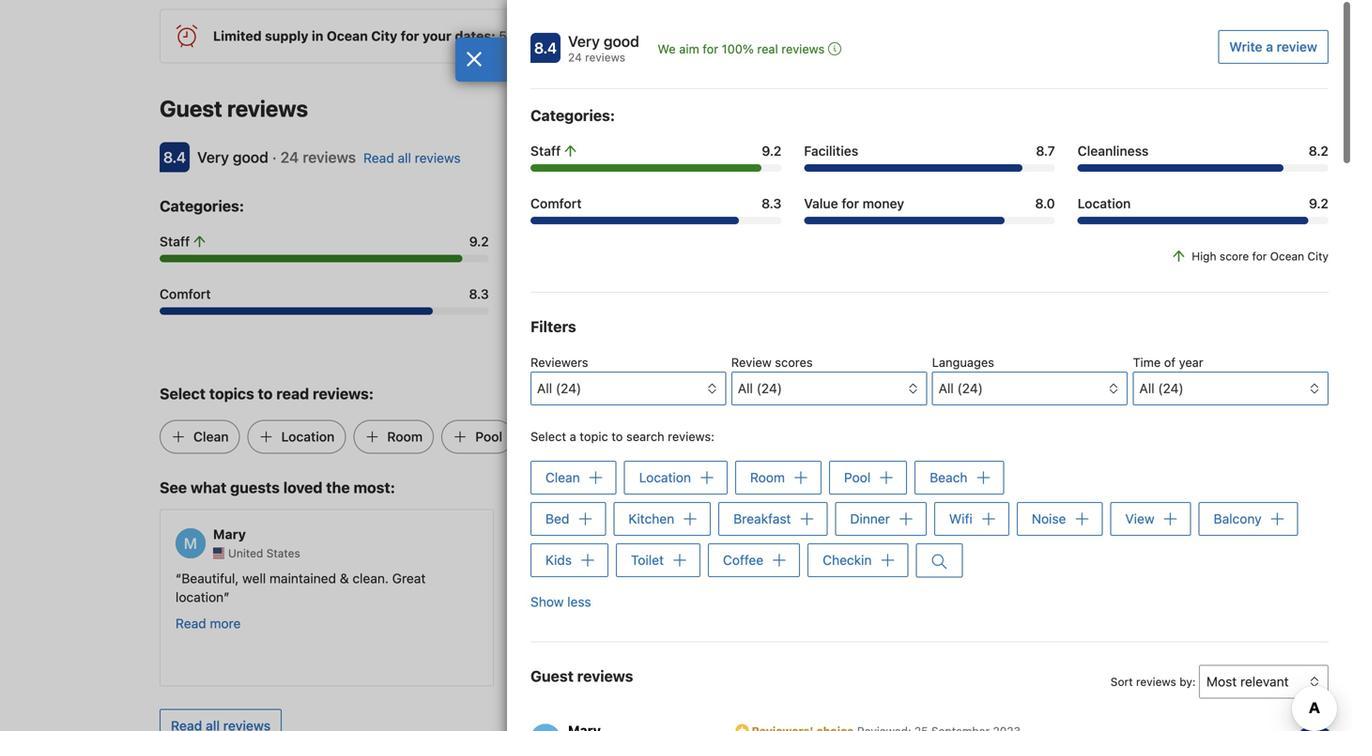 Task type: describe. For each thing, give the bounding box(es) containing it.
location
[[176, 590, 224, 606]]

bed
[[546, 511, 570, 527]]

1 horizontal spatial to
[[612, 430, 623, 444]]

0 vertical spatial value for money
[[804, 196, 905, 211]]

staff inside " property was beautiful. staff was very on top of things.
[[675, 571, 704, 587]]

write a review
[[1230, 39, 1318, 54]]

see
[[160, 479, 187, 497]]

good for 24 reviews
[[604, 32, 640, 50]]

location 9.2 meter
[[1078, 217, 1329, 225]]

complex
[[875, 609, 926, 624]]

" for property
[[565, 590, 571, 606]]

united states for very
[[927, 547, 999, 561]]

languages
[[932, 356, 995, 370]]

show less button
[[531, 586, 591, 619]]

united for lina
[[927, 547, 962, 561]]

&
[[340, 571, 349, 587]]

mary
[[213, 527, 246, 542]]

voleyball
[[875, 628, 928, 643]]

show less
[[531, 594, 591, 610]]

0 vertical spatial the
[[326, 479, 350, 497]]

1 vertical spatial money
[[570, 287, 612, 302]]

this
[[634, 28, 656, 44]]

kitchen
[[629, 511, 675, 527]]

read for read all reviews
[[364, 150, 394, 166]]

field
[[931, 628, 958, 643]]

1 vertical spatial we
[[1062, 609, 1079, 624]]

close image
[[466, 52, 483, 67]]

write
[[1230, 39, 1263, 54]]

high score for ocean city
[[1192, 250, 1329, 263]]

0 horizontal spatial value for money
[[512, 287, 612, 302]]

guest reviews element
[[160, 94, 1071, 124]]

review
[[1277, 39, 1318, 54]]

we
[[658, 42, 676, 56]]

united states for beautiful.
[[578, 547, 650, 561]]

staff for cleanliness
[[531, 143, 561, 159]]

8.7
[[1036, 143, 1056, 159]]

all (24) button for review scores
[[732, 372, 927, 406]]

(24) for reviewers
[[556, 381, 582, 396]]

1 horizontal spatial guest reviews
[[531, 668, 634, 686]]

1 vertical spatial 24
[[281, 149, 299, 166]]

1 horizontal spatial reviews:
[[668, 430, 715, 444]]

our
[[820, 28, 840, 44]]

dates:
[[455, 28, 496, 44]]

categories: for cleanliness
[[531, 107, 615, 124]]

reviews right ·
[[303, 149, 356, 166]]

review scores
[[732, 356, 813, 370]]

holiday
[[519, 28, 562, 44]]

are
[[659, 28, 679, 44]]

0 vertical spatial on
[[801, 28, 817, 44]]

1 horizontal spatial value
[[804, 196, 839, 211]]

view
[[1126, 511, 1155, 527]]

0 horizontal spatial guest
[[160, 95, 222, 122]]

1 horizontal spatial beach
[[930, 470, 968, 486]]

great
[[392, 571, 426, 587]]

all (24) for reviewers
[[537, 381, 582, 396]]

8.3 for bottom comfort 8.3 meter
[[469, 287, 489, 302]]

limited supply in ocean city for your dates: 56 holiday homes like this are already unavailable on our site
[[213, 28, 865, 44]]

review categories element for comfort
[[160, 195, 244, 218]]

clean. inside " beautiful, well maintained & clean. great location
[[353, 571, 389, 587]]

was down love
[[1059, 628, 1083, 643]]

0 vertical spatial comfort 8.3 meter
[[531, 217, 782, 225]]

1 vertical spatial comfort 8.3 meter
[[160, 308, 489, 315]]

time of year
[[1133, 356, 1204, 370]]

all for languages
[[939, 381, 954, 396]]

comfortable,
[[980, 571, 1057, 587]]

love
[[1083, 609, 1108, 624]]

24 inside very good 24 reviews
[[568, 51, 582, 64]]

categories: for comfort
[[160, 197, 244, 215]]

0 vertical spatial has
[[962, 590, 984, 606]]

year
[[1179, 356, 1204, 370]]

write a review button
[[1219, 30, 1329, 64]]

real
[[758, 42, 779, 56]]

" for please
[[875, 571, 880, 587]]

was up "kitchen"
[[923, 571, 947, 587]]

for down facilities
[[842, 196, 860, 211]]

united states image for lina
[[912, 548, 923, 560]]

united states for maintained
[[228, 547, 300, 561]]

100%
[[722, 42, 754, 56]]

reviews right all
[[415, 150, 461, 166]]

select a topic to search reviews:
[[531, 430, 715, 444]]

everything,
[[991, 609, 1059, 624]]

search
[[627, 430, 665, 444]]

noise
[[1032, 511, 1067, 527]]

select topics to read reviews:
[[160, 385, 374, 403]]

location down cleanliness
[[1078, 196, 1131, 211]]

read more
[[176, 616, 241, 632]]

(24) for time of year
[[1159, 381, 1184, 396]]

for inside button
[[703, 42, 719, 56]]

sort
[[1111, 676, 1133, 689]]

guests
[[230, 479, 280, 497]]

0 vertical spatial reviews:
[[313, 385, 374, 403]]

" property was beautiful. staff was very on top of things.
[[525, 571, 819, 606]]

your
[[423, 28, 452, 44]]

topics
[[209, 385, 254, 403]]

high
[[1192, 250, 1217, 263]]

unavailable
[[730, 28, 798, 44]]

was down coffee
[[707, 571, 731, 587]]

like
[[610, 28, 630, 44]]

location down read
[[281, 429, 335, 445]]

" beautiful, well maintained & clean. great location
[[176, 571, 426, 606]]

sort reviews by:
[[1111, 676, 1196, 689]]

beautiful.
[[614, 571, 671, 587]]

already
[[682, 28, 727, 44]]

0 vertical spatial 8.2
[[1309, 143, 1329, 159]]

scored 8.4 element for very good · 24 reviews
[[160, 142, 190, 173]]

1 vertical spatial the
[[1111, 609, 1131, 624]]

1 vertical spatial guest
[[531, 668, 574, 686]]

for left your
[[401, 28, 419, 44]]

things.
[[525, 590, 565, 606]]

kitchen
[[914, 590, 959, 606]]

filter reviews region
[[531, 316, 1329, 406]]

reviews inside the we aim for 100% real reviews button
[[782, 42, 825, 56]]

0 vertical spatial we
[[1055, 590, 1072, 606]]

·
[[272, 149, 277, 166]]

1 horizontal spatial pool
[[844, 470, 871, 486]]

all for review scores
[[738, 381, 753, 396]]

1 horizontal spatial money
[[863, 196, 905, 211]]

lina
[[912, 527, 939, 542]]

comfort for bottom comfort 8.3 meter
[[160, 287, 211, 302]]

of inside filter reviews region
[[1165, 356, 1176, 370]]

city for in
[[371, 28, 398, 44]]

select for select topics to read reviews:
[[160, 385, 206, 403]]

filters
[[531, 318, 576, 336]]

everything
[[987, 590, 1051, 606]]

see what guests loved the most:
[[160, 479, 395, 497]]

facilities
[[804, 143, 859, 159]]

0 vertical spatial guest reviews
[[160, 95, 308, 122]]

0 horizontal spatial beach
[[555, 429, 594, 445]]

all for time of year
[[1140, 381, 1155, 396]]

we aim for 100% real reviews
[[658, 42, 825, 56]]

for right score
[[1253, 250, 1268, 263]]

2 vertical spatial the
[[1102, 628, 1122, 643]]

reviewers
[[531, 356, 588, 370]]

" inside the " please was very comfortable, organized and clean. kitchen has everything we needed. the complex it self has everything, we love the voleyball field and how closed was to the beach "
[[1163, 628, 1169, 643]]

kylie
[[563, 527, 594, 542]]

location up filter reviews region
[[864, 287, 917, 302]]

checkin
[[823, 553, 872, 568]]

city for for
[[1308, 250, 1329, 263]]

self
[[940, 609, 962, 624]]

limited
[[213, 28, 262, 44]]

needed.
[[1075, 590, 1125, 606]]

0 vertical spatial to
[[258, 385, 273, 403]]

for up filters on the left of page
[[549, 287, 567, 302]]

supply
[[265, 28, 309, 44]]

a for topic
[[570, 430, 577, 444]]

0 horizontal spatial 8.2
[[1173, 234, 1193, 250]]

good for ·
[[233, 149, 269, 166]]

all (24) for languages
[[939, 381, 983, 396]]

organized
[[1061, 571, 1121, 587]]

states for maintained
[[266, 547, 300, 561]]

(24) for review scores
[[757, 381, 783, 396]]

in
[[312, 28, 324, 44]]

beach
[[1126, 628, 1163, 643]]

this is a carousel with rotating slides. it displays featured reviews of the property. use next and previous buttons to navigate. region
[[145, 502, 1208, 695]]



Task type: locate. For each thing, give the bounding box(es) containing it.
please
[[880, 571, 920, 587]]

room up most:
[[387, 429, 423, 445]]

states
[[266, 547, 300, 561], [616, 547, 650, 561], [965, 547, 999, 561]]

0 horizontal spatial staff
[[160, 234, 190, 250]]

4 all from the left
[[1140, 381, 1155, 396]]

0 vertical spatial cleanliness 8.2 meter
[[1078, 164, 1329, 172]]

0 vertical spatial very
[[568, 32, 600, 50]]

guest down show
[[531, 668, 574, 686]]

" down beautiful,
[[224, 590, 230, 606]]

united states up well
[[228, 547, 300, 561]]

we
[[1055, 590, 1072, 606], [1062, 609, 1079, 624]]

1 vertical spatial categories:
[[160, 197, 244, 215]]

very inside " property was beautiful. staff was very on top of things.
[[735, 571, 761, 587]]

2 all (24) from the left
[[738, 381, 783, 396]]

0 vertical spatial categories:
[[531, 107, 615, 124]]

topic
[[580, 430, 608, 444]]

reviews inside very good 24 reviews
[[585, 51, 626, 64]]

city
[[371, 28, 398, 44], [1308, 250, 1329, 263]]

"
[[224, 590, 230, 606], [565, 590, 571, 606], [1163, 628, 1169, 643]]

2 " from the left
[[525, 571, 531, 587]]

united states image down kylie
[[563, 548, 574, 560]]

a inside button
[[1267, 39, 1274, 54]]

united states
[[228, 547, 300, 561], [578, 547, 650, 561], [927, 547, 999, 561]]

0 horizontal spatial "
[[176, 571, 182, 587]]

1 horizontal spatial ocean
[[1271, 250, 1305, 263]]

1 horizontal spatial united states
[[578, 547, 650, 561]]

all (24) down reviewers
[[537, 381, 582, 396]]

kids
[[546, 553, 572, 568]]

1 vertical spatial 8.4
[[163, 149, 186, 166]]

1 horizontal spatial a
[[1267, 39, 1274, 54]]

of
[[1165, 356, 1176, 370], [807, 571, 819, 587]]

for right aim at right
[[703, 42, 719, 56]]

1 vertical spatial staff 9.2 meter
[[160, 255, 489, 263]]

aim
[[679, 42, 700, 56]]

comfort for top comfort 8.3 meter
[[531, 196, 582, 211]]

united down mary
[[228, 547, 263, 561]]

3 all from the left
[[939, 381, 954, 396]]

ocean right in
[[327, 28, 368, 44]]

0 horizontal spatial and
[[961, 628, 984, 643]]

3 states from the left
[[965, 547, 999, 561]]

reviews left by:
[[1137, 676, 1177, 689]]

very for very good 24 reviews
[[568, 32, 600, 50]]

2 united from the left
[[578, 547, 613, 561]]

1 horizontal spatial clean
[[546, 470, 580, 486]]

all (24) button down scores
[[732, 372, 927, 406]]

1 " from the left
[[176, 571, 182, 587]]

8.2
[[1309, 143, 1329, 159], [1173, 234, 1193, 250]]

1 vertical spatial has
[[966, 609, 987, 624]]

review categories element for cleanliness
[[531, 104, 615, 127]]

reviews: right read
[[313, 385, 374, 403]]

1 vertical spatial 8.0
[[821, 287, 841, 302]]

united states image for mary
[[213, 548, 225, 560]]

value for money up filters on the left of page
[[512, 287, 612, 302]]

1 horizontal spatial "
[[565, 590, 571, 606]]

clean. inside the " please was very comfortable, organized and clean. kitchen has everything we needed. the complex it self has everything, we love the voleyball field and how closed was to the beach "
[[875, 590, 911, 606]]

1 vertical spatial a
[[570, 430, 577, 444]]

ocean for in
[[327, 28, 368, 44]]

(24) down 'review scores'
[[757, 381, 783, 396]]

reviews right real at the right top of page
[[782, 42, 825, 56]]

0 vertical spatial room
[[387, 429, 423, 445]]

categories:
[[531, 107, 615, 124], [160, 197, 244, 215]]

2 vertical spatial staff
[[675, 571, 704, 587]]

pool
[[475, 429, 503, 445], [844, 470, 871, 486]]

" right show
[[565, 590, 571, 606]]

4 all (24) from the left
[[1140, 381, 1184, 396]]

a for review
[[1267, 39, 1274, 54]]

8.3 for top comfort 8.3 meter
[[762, 196, 782, 211]]

all (24) for review scores
[[738, 381, 783, 396]]

0 vertical spatial clean
[[194, 429, 229, 445]]

a right write
[[1267, 39, 1274, 54]]

0 horizontal spatial of
[[807, 571, 819, 587]]

1 horizontal spatial categories:
[[531, 107, 615, 124]]

united states up beautiful. at the left of page
[[578, 547, 650, 561]]

states for very
[[965, 547, 999, 561]]

2 states from the left
[[616, 547, 650, 561]]

" up complex
[[875, 571, 880, 587]]

24 right ·
[[281, 149, 299, 166]]

1 all (24) button from the left
[[531, 372, 727, 406]]

1 horizontal spatial 8.2
[[1309, 143, 1329, 159]]

1 horizontal spatial read
[[364, 150, 394, 166]]

well
[[242, 571, 266, 587]]

reviews down "less"
[[577, 668, 634, 686]]

0 vertical spatial value
[[804, 196, 839, 211]]

" inside " beautiful, well maintained & clean. great location
[[176, 571, 182, 587]]

toilet
[[631, 553, 664, 568]]

good inside very good 24 reviews
[[604, 32, 640, 50]]

all (24) down time of year
[[1140, 381, 1184, 396]]

staff
[[531, 143, 561, 159], [160, 234, 190, 250], [675, 571, 704, 587]]

guest down limited
[[160, 95, 222, 122]]

guest reviews down "less"
[[531, 668, 634, 686]]

2 all from the left
[[738, 381, 753, 396]]

0 vertical spatial rated very good element
[[568, 30, 640, 53]]

we aim for 100% real reviews button
[[658, 39, 842, 58]]

the right love
[[1111, 609, 1131, 624]]

1 horizontal spatial 8.3
[[762, 196, 782, 211]]

all (24)
[[537, 381, 582, 396], [738, 381, 783, 396], [939, 381, 983, 396], [1140, 381, 1184, 396]]

1 horizontal spatial value for money
[[804, 196, 905, 211]]

on left "top"
[[764, 571, 779, 587]]

" for beautiful,
[[176, 571, 182, 587]]

0 horizontal spatial pool
[[475, 429, 503, 445]]

ocean for for
[[1271, 250, 1305, 263]]

rated very good element for ·
[[197, 149, 269, 166]]

0 horizontal spatial money
[[570, 287, 612, 302]]

staff for comfort
[[160, 234, 190, 250]]

1 (24) from the left
[[556, 381, 582, 396]]

0 horizontal spatial united
[[228, 547, 263, 561]]

value for money down facilities
[[804, 196, 905, 211]]

less
[[568, 594, 591, 610]]

all (24) button for reviewers
[[531, 372, 727, 406]]

3 united states from the left
[[927, 547, 999, 561]]

beach left search
[[555, 429, 594, 445]]

read more button
[[176, 615, 241, 634]]

1 states from the left
[[266, 547, 300, 561]]

1 vertical spatial rated very good element
[[197, 149, 269, 166]]

0 vertical spatial 8.0
[[1036, 196, 1056, 211]]

0 horizontal spatial room
[[387, 429, 423, 445]]

(24) for languages
[[958, 381, 983, 396]]

all down "time"
[[1140, 381, 1155, 396]]

all down the languages
[[939, 381, 954, 396]]

the
[[326, 479, 350, 497], [1111, 609, 1131, 624], [1102, 628, 1122, 643]]

beautiful,
[[182, 571, 239, 587]]

for
[[401, 28, 419, 44], [703, 42, 719, 56], [842, 196, 860, 211], [1253, 250, 1268, 263], [549, 287, 567, 302]]

united for kylie
[[578, 547, 613, 561]]

rated very good element
[[568, 30, 640, 53], [197, 149, 269, 166]]

dinner
[[851, 511, 890, 527]]

1 all from the left
[[537, 381, 552, 396]]

1 very from the left
[[735, 571, 761, 587]]

states for beautiful.
[[616, 547, 650, 561]]

9.2
[[762, 143, 782, 159], [1310, 196, 1329, 211], [469, 234, 489, 250], [1173, 287, 1193, 302]]

2 united states from the left
[[578, 547, 650, 561]]

8.3
[[762, 196, 782, 211], [469, 287, 489, 302]]

the right loved
[[326, 479, 350, 497]]

top
[[783, 571, 803, 587]]

comfort 8.3 meter
[[531, 217, 782, 225], [160, 308, 489, 315]]

0 vertical spatial pool
[[475, 429, 503, 445]]

3 " from the left
[[875, 571, 880, 587]]

8.4 for very good · 24 reviews
[[163, 149, 186, 166]]

loved
[[283, 479, 323, 497]]

cleanliness 8.2 meter
[[1078, 164, 1329, 172], [864, 255, 1193, 263]]

staff 9.2 meter for comfort
[[160, 255, 489, 263]]

to left read
[[258, 385, 273, 403]]

states up beautiful. at the left of page
[[616, 547, 650, 561]]

4 (24) from the left
[[1159, 381, 1184, 396]]

1 vertical spatial clean
[[546, 470, 580, 486]]

value
[[804, 196, 839, 211], [512, 287, 546, 302]]

" for beautiful,
[[224, 590, 230, 606]]

and up the
[[1124, 571, 1147, 587]]

united down lina
[[927, 547, 962, 561]]

united states down wifi
[[927, 547, 999, 561]]

1 all (24) from the left
[[537, 381, 582, 396]]

" up sort reviews by:
[[1163, 628, 1169, 643]]

1 vertical spatial and
[[961, 628, 984, 643]]

staff 9.2 meter for cleanliness
[[531, 164, 782, 172]]

all (24) down review
[[738, 381, 783, 396]]

cleanliness
[[1078, 143, 1149, 159]]

24 down homes
[[568, 51, 582, 64]]

0 horizontal spatial 8.4
[[163, 149, 186, 166]]

ocean right score
[[1271, 250, 1305, 263]]

0 horizontal spatial clean.
[[353, 571, 389, 587]]

1 horizontal spatial review categories element
[[531, 104, 615, 127]]

1 vertical spatial 8.3
[[469, 287, 489, 302]]

reviews: right search
[[668, 430, 715, 444]]

2 horizontal spatial united
[[927, 547, 962, 561]]

8.4 for very good 24 reviews
[[534, 39, 557, 57]]

" please was very comfortable, organized and clean. kitchen has everything we needed. the complex it self has everything, we love the voleyball field and how closed was to the beach "
[[875, 571, 1169, 643]]

" for property
[[525, 571, 531, 587]]

0 horizontal spatial reviews:
[[313, 385, 374, 403]]

very
[[568, 32, 600, 50], [197, 149, 229, 166]]

and left how
[[961, 628, 984, 643]]

review categories element down very good 24 reviews at the left
[[531, 104, 615, 127]]

on inside " property was beautiful. staff was very on top of things.
[[764, 571, 779, 587]]

1 horizontal spatial city
[[1308, 250, 1329, 263]]

" up location
[[176, 571, 182, 587]]

by:
[[1180, 676, 1196, 689]]

select for select a topic to search reviews:
[[531, 430, 567, 444]]

all (24) down the languages
[[939, 381, 983, 396]]

beach up wifi
[[930, 470, 968, 486]]

2 all (24) button from the left
[[732, 372, 927, 406]]

very left ·
[[197, 149, 229, 166]]

1 vertical spatial on
[[764, 571, 779, 587]]

how
[[987, 628, 1012, 643]]

good
[[604, 32, 640, 50], [233, 149, 269, 166]]

very inside the " please was very comfortable, organized and clean. kitchen has everything we needed. the complex it self has everything, we love the voleyball field and how closed was to the beach "
[[951, 571, 977, 587]]

clean
[[194, 429, 229, 445], [546, 470, 580, 486]]

to down love
[[1087, 628, 1099, 643]]

breakfast
[[734, 511, 791, 527]]

1 vertical spatial staff
[[160, 234, 190, 250]]

0 horizontal spatial guest reviews
[[160, 95, 308, 122]]

1 united from the left
[[228, 547, 263, 561]]

all for reviewers
[[537, 381, 552, 396]]

1 vertical spatial select
[[531, 430, 567, 444]]

1 vertical spatial room
[[750, 470, 785, 486]]

1 horizontal spatial comfort 8.3 meter
[[531, 217, 782, 225]]

room
[[387, 429, 423, 445], [750, 470, 785, 486]]

united states image down mary
[[213, 548, 225, 560]]

read for read more
[[176, 616, 206, 632]]

0 horizontal spatial united states
[[228, 547, 300, 561]]

we down organized
[[1055, 590, 1072, 606]]

good left ·
[[233, 149, 269, 166]]

the
[[1128, 590, 1152, 606]]

site
[[844, 28, 865, 44]]

time
[[1133, 356, 1161, 370]]

very good · 24 reviews
[[197, 149, 356, 166]]

rated very good element for 24 reviews
[[568, 30, 640, 53]]

categories: down very good · 24 reviews
[[160, 197, 244, 215]]

1 horizontal spatial "
[[525, 571, 531, 587]]

read
[[276, 385, 309, 403]]

0 horizontal spatial clean
[[194, 429, 229, 445]]

all (24) button for languages
[[932, 372, 1128, 406]]

1 horizontal spatial states
[[616, 547, 650, 561]]

1 horizontal spatial scored 8.4 element
[[531, 33, 561, 63]]

3 united states image from the left
[[912, 548, 923, 560]]

rated very good element left ·
[[197, 149, 269, 166]]

united
[[228, 547, 263, 561], [578, 547, 613, 561], [927, 547, 962, 561]]

0 vertical spatial 24
[[568, 51, 582, 64]]

0 horizontal spatial read
[[176, 616, 206, 632]]

very left like
[[568, 32, 600, 50]]

" up things.
[[525, 571, 531, 587]]

very up "kitchen"
[[951, 571, 977, 587]]

wifi
[[950, 511, 973, 527]]

location up kitchen
[[639, 470, 691, 486]]

money up filters on the left of page
[[570, 287, 612, 302]]

clean. down the "please"
[[875, 590, 911, 606]]

1 horizontal spatial and
[[1124, 571, 1147, 587]]

1 horizontal spatial guest
[[531, 668, 574, 686]]

4 all (24) button from the left
[[1133, 372, 1329, 406]]

has up self at the bottom right of the page
[[962, 590, 984, 606]]

states down wifi
[[965, 547, 999, 561]]

3 (24) from the left
[[958, 381, 983, 396]]

3 all (24) button from the left
[[932, 372, 1128, 406]]

facilities 8.7 meter
[[804, 164, 1056, 172]]

scored 8.4 element
[[531, 33, 561, 63], [160, 142, 190, 173]]

(24) down the languages
[[958, 381, 983, 396]]

money up value for money 8.0 meter
[[863, 196, 905, 211]]

was up "less"
[[587, 571, 611, 587]]

read left all
[[364, 150, 394, 166]]

2 (24) from the left
[[757, 381, 783, 396]]

value for money 8.0 meter
[[804, 217, 1056, 225]]

united for mary
[[228, 547, 263, 561]]

review categories element
[[531, 104, 615, 127], [160, 195, 244, 218]]

scores
[[775, 356, 813, 370]]

0 horizontal spatial rated very good element
[[197, 149, 269, 166]]

56
[[499, 28, 515, 44]]

0 vertical spatial staff
[[531, 143, 561, 159]]

0 horizontal spatial categories:
[[160, 197, 244, 215]]

very
[[735, 571, 761, 587], [951, 571, 977, 587]]

0 vertical spatial 8.4
[[534, 39, 557, 57]]

" inside " property was beautiful. staff was very on top of things.
[[525, 571, 531, 587]]

0 vertical spatial comfort
[[531, 196, 582, 211]]

value up filters on the left of page
[[512, 287, 546, 302]]

1 vertical spatial value
[[512, 287, 546, 302]]

0 horizontal spatial united states image
[[213, 548, 225, 560]]

very good 24 reviews
[[568, 32, 640, 64]]

1 united states from the left
[[228, 547, 300, 561]]

and
[[1124, 571, 1147, 587], [961, 628, 984, 643]]

1 vertical spatial guest reviews
[[531, 668, 634, 686]]

clean.
[[353, 571, 389, 587], [875, 590, 911, 606]]

coffee
[[723, 553, 764, 568]]

all (24) button up select a topic to search reviews:
[[531, 372, 727, 406]]

3 all (24) from the left
[[939, 381, 983, 396]]

all (24) button down the languages
[[932, 372, 1128, 406]]

0 horizontal spatial 8.0
[[821, 287, 841, 302]]

1 vertical spatial city
[[1308, 250, 1329, 263]]

show
[[531, 594, 564, 610]]

we left love
[[1062, 609, 1079, 624]]

1 horizontal spatial room
[[750, 470, 785, 486]]

more
[[210, 616, 241, 632]]

united states image
[[213, 548, 225, 560], [563, 548, 574, 560], [912, 548, 923, 560]]

reviews inside guest reviews element
[[227, 95, 308, 122]]

1 vertical spatial cleanliness 8.2 meter
[[864, 255, 1193, 263]]

city right score
[[1308, 250, 1329, 263]]

rated very good element left we at left
[[568, 30, 640, 53]]

united states image down lina
[[912, 548, 923, 560]]

of left year
[[1165, 356, 1176, 370]]

closed
[[1016, 628, 1056, 643]]

room up breakfast
[[750, 470, 785, 486]]

very for very good · 24 reviews
[[197, 149, 229, 166]]

0 vertical spatial of
[[1165, 356, 1176, 370]]

has right self at the bottom right of the page
[[966, 609, 987, 624]]

1 horizontal spatial 8.0
[[1036, 196, 1056, 211]]

to inside the " please was very comfortable, organized and clean. kitchen has everything we needed. the complex it self has everything, we love the voleyball field and how closed was to the beach "
[[1087, 628, 1099, 643]]

of inside " property was beautiful. staff was very on top of things.
[[807, 571, 819, 587]]

0 horizontal spatial ocean
[[327, 28, 368, 44]]

reviews
[[782, 42, 825, 56], [585, 51, 626, 64], [227, 95, 308, 122], [303, 149, 356, 166], [415, 150, 461, 166], [577, 668, 634, 686], [1137, 676, 1177, 689]]

location
[[1078, 196, 1131, 211], [864, 287, 917, 302], [281, 429, 335, 445], [639, 470, 691, 486]]

united down kylie
[[578, 547, 613, 561]]

0 vertical spatial money
[[863, 196, 905, 211]]

balcony
[[1214, 511, 1262, 527]]

1 vertical spatial beach
[[930, 470, 968, 486]]

it
[[929, 609, 937, 624]]

3 united from the left
[[927, 547, 962, 561]]

(24) down reviewers
[[556, 381, 582, 396]]

0 horizontal spatial select
[[160, 385, 206, 403]]

2 united states image from the left
[[563, 548, 574, 560]]

1 horizontal spatial comfort
[[531, 196, 582, 211]]

the down love
[[1102, 628, 1122, 643]]

categories: down very good 24 reviews at the left
[[531, 107, 615, 124]]

united states image for kylie
[[563, 548, 574, 560]]

all (24) button for time of year
[[1133, 372, 1329, 406]]

score
[[1220, 250, 1250, 263]]

maintained
[[270, 571, 336, 587]]

reviews down like
[[585, 51, 626, 64]]

most:
[[354, 479, 395, 497]]

city left your
[[371, 28, 398, 44]]

2 vertical spatial to
[[1087, 628, 1099, 643]]

2 very from the left
[[951, 571, 977, 587]]

2 horizontal spatial staff
[[675, 571, 704, 587]]

1 horizontal spatial staff
[[531, 143, 561, 159]]

0 horizontal spatial scored 8.4 element
[[160, 142, 190, 173]]

1 united states image from the left
[[213, 548, 225, 560]]

of right "top"
[[807, 571, 819, 587]]

reviews up ·
[[227, 95, 308, 122]]

1 horizontal spatial good
[[604, 32, 640, 50]]

(24) down time of year
[[1159, 381, 1184, 396]]

very inside very good 24 reviews
[[568, 32, 600, 50]]

review categories element down very good · 24 reviews
[[160, 195, 244, 218]]

" inside the " please was very comfortable, organized and clean. kitchen has everything we needed. the complex it self has everything, we love the voleyball field and how closed was to the beach "
[[875, 571, 880, 587]]

very down coffee
[[735, 571, 761, 587]]

0 horizontal spatial city
[[371, 28, 398, 44]]

on
[[801, 28, 817, 44], [764, 571, 779, 587]]

scored 8.4 element for very good 24 reviews
[[531, 33, 561, 63]]

states up maintained
[[266, 547, 300, 561]]

read inside button
[[176, 616, 206, 632]]

0 vertical spatial ocean
[[327, 28, 368, 44]]

all
[[398, 150, 411, 166]]

all (24) button down year
[[1133, 372, 1329, 406]]

0 vertical spatial 8.3
[[762, 196, 782, 211]]

0 horizontal spatial value
[[512, 287, 546, 302]]

0 horizontal spatial very
[[197, 149, 229, 166]]

2 horizontal spatial "
[[875, 571, 880, 587]]

all down review
[[738, 381, 753, 396]]

was
[[587, 571, 611, 587], [707, 571, 731, 587], [923, 571, 947, 587], [1059, 628, 1083, 643]]

select left topic
[[531, 430, 567, 444]]

guest reviews up ·
[[160, 95, 308, 122]]

staff 9.2 meter
[[531, 164, 782, 172], [160, 255, 489, 263]]

all (24) for time of year
[[1140, 381, 1184, 396]]

0 horizontal spatial states
[[266, 547, 300, 561]]

clean down topics
[[194, 429, 229, 445]]

read all reviews
[[364, 150, 461, 166]]



Task type: vqa. For each thing, say whether or not it's contained in the screenshot.
Very for Very good 24 reviews
yes



